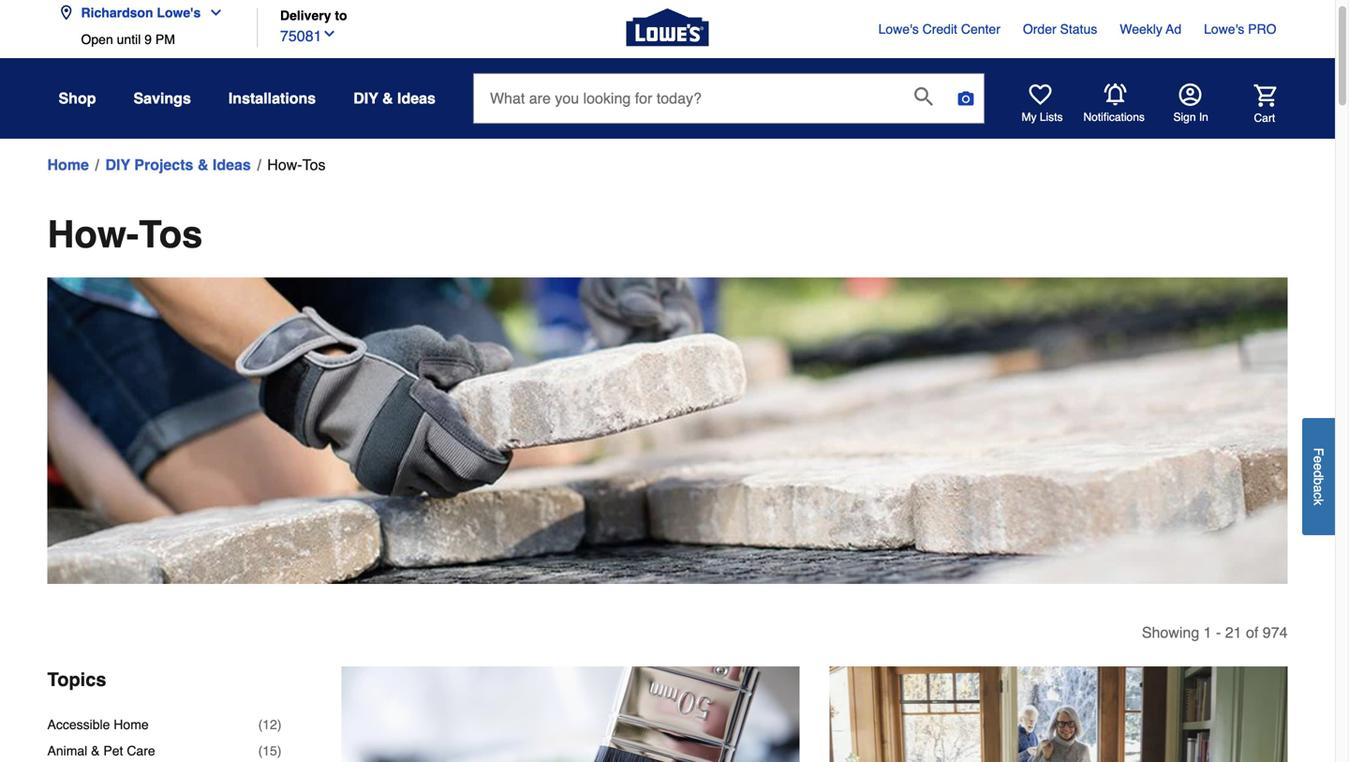 Task type: vqa. For each thing, say whether or not it's contained in the screenshot.
THE WHEN
no



Task type: describe. For each thing, give the bounding box(es) containing it.
chevron down image inside 75081 button
[[322, 26, 337, 41]]

a
[[1312, 485, 1327, 492]]

delivery
[[280, 8, 331, 23]]

( 12 )
[[258, 717, 282, 732]]

a woman laying concrete pavers on paver base panels to create a paving stone walkway. image
[[47, 277, 1289, 584]]

diy projects & ideas
[[105, 156, 251, 173]]

lowe's inside button
[[157, 5, 201, 20]]

projects
[[134, 156, 194, 173]]

to
[[335, 8, 347, 23]]

until
[[117, 32, 141, 47]]

home link
[[47, 154, 89, 176]]

sign in
[[1174, 111, 1209, 124]]

lowe's home improvement cart image
[[1255, 84, 1277, 107]]

1 vertical spatial how-tos
[[47, 213, 203, 256]]

lowe's pro
[[1205, 22, 1277, 37]]

) for ( 15 )
[[277, 743, 282, 758]]

a man and a woman entering through the front door of a home. image
[[830, 667, 1289, 762]]

ideas inside button
[[398, 90, 436, 107]]

1 e from the top
[[1312, 456, 1327, 463]]

animal
[[47, 743, 87, 758]]

showing 1 - 21 of 974
[[1143, 624, 1289, 641]]

accessible
[[47, 717, 110, 732]]

order status link
[[1024, 20, 1098, 38]]

-
[[1217, 624, 1222, 641]]

tos inside button
[[302, 156, 326, 173]]

notifications
[[1084, 111, 1145, 124]]

camera image
[[957, 89, 976, 108]]

lowe's home improvement lists image
[[1030, 83, 1052, 106]]

k
[[1312, 499, 1327, 505]]

weekly ad
[[1120, 22, 1182, 37]]

diy for diy & ideas
[[354, 90, 378, 107]]

pm
[[156, 32, 175, 47]]

my
[[1022, 111, 1037, 124]]

chevron down image inside richardson lowe's button
[[201, 5, 223, 20]]

ad
[[1167, 22, 1182, 37]]

showing
[[1143, 624, 1200, 641]]

location image
[[59, 5, 74, 20]]

close-up of a paintbrush dipped into a can of blue paint. image
[[342, 667, 800, 762]]

savings
[[134, 90, 191, 107]]

lowe's for lowe's credit center
[[879, 22, 919, 37]]

1 vertical spatial home
[[114, 717, 149, 732]]

f e e d b a c k
[[1312, 448, 1327, 505]]

savings button
[[134, 82, 191, 115]]

diy projects & ideas link
[[105, 154, 251, 176]]

d
[[1312, 470, 1327, 478]]

how-tos button
[[267, 154, 326, 176]]

0 horizontal spatial ideas
[[213, 156, 251, 173]]

search image
[[915, 87, 934, 106]]

( for 12
[[258, 717, 263, 732]]

cart button
[[1229, 84, 1277, 125]]

) for ( 12 )
[[277, 717, 282, 732]]

b
[[1312, 478, 1327, 485]]

my lists link
[[1022, 83, 1064, 125]]

sign in button
[[1174, 83, 1209, 125]]

0 horizontal spatial tos
[[139, 213, 203, 256]]

order
[[1024, 22, 1057, 37]]

& for diy & ideas
[[383, 90, 393, 107]]



Task type: locate. For each thing, give the bounding box(es) containing it.
1 vertical spatial )
[[277, 743, 282, 758]]

0 vertical spatial tos
[[302, 156, 326, 173]]

&
[[383, 90, 393, 107], [198, 156, 209, 173], [91, 743, 100, 758]]

0 vertical spatial how-tos
[[267, 156, 326, 173]]

diy & ideas button
[[354, 82, 436, 115]]

1 horizontal spatial home
[[114, 717, 149, 732]]

1 horizontal spatial &
[[198, 156, 209, 173]]

weekly ad link
[[1120, 20, 1182, 38]]

lists
[[1040, 111, 1064, 124]]

)
[[277, 717, 282, 732], [277, 743, 282, 758]]

1 vertical spatial (
[[258, 743, 263, 758]]

lowe's
[[157, 5, 201, 20], [879, 22, 919, 37], [1205, 22, 1245, 37]]

1 vertical spatial tos
[[139, 213, 203, 256]]

2 ( from the top
[[258, 743, 263, 758]]

ideas
[[398, 90, 436, 107], [213, 156, 251, 173]]

lowe's credit center link
[[879, 20, 1001, 38]]

21
[[1226, 624, 1243, 641]]

1 horizontal spatial diy
[[354, 90, 378, 107]]

0 vertical spatial home
[[47, 156, 89, 173]]

0 vertical spatial how-
[[267, 156, 302, 173]]

tos
[[302, 156, 326, 173], [139, 213, 203, 256]]

2 horizontal spatial lowe's
[[1205, 22, 1245, 37]]

f e e d b a c k button
[[1303, 418, 1336, 535]]

1 horizontal spatial lowe's
[[879, 22, 919, 37]]

diy & ideas
[[354, 90, 436, 107]]

None search field
[[473, 73, 985, 141]]

topics
[[47, 669, 106, 690]]

1 vertical spatial &
[[198, 156, 209, 173]]

1 horizontal spatial ideas
[[398, 90, 436, 107]]

my lists
[[1022, 111, 1064, 124]]

2 ) from the top
[[277, 743, 282, 758]]

lowe's credit center
[[879, 22, 1001, 37]]

how- down installations button
[[267, 156, 302, 173]]

75081 button
[[280, 23, 337, 47]]

0 horizontal spatial chevron down image
[[201, 5, 223, 20]]

1
[[1204, 624, 1213, 641]]

lowe's pro link
[[1205, 20, 1277, 38]]

0 vertical spatial diy
[[354, 90, 378, 107]]

sign
[[1174, 111, 1197, 124]]

2 vertical spatial &
[[91, 743, 100, 758]]

tos down installations button
[[302, 156, 326, 173]]

lowe's for lowe's pro
[[1205, 22, 1245, 37]]

how-tos
[[267, 156, 326, 173], [47, 213, 203, 256]]

0 vertical spatial ideas
[[398, 90, 436, 107]]

how- inside button
[[267, 156, 302, 173]]

c
[[1312, 492, 1327, 499]]

open until 9 pm
[[81, 32, 175, 47]]

0 vertical spatial chevron down image
[[201, 5, 223, 20]]

richardson lowe's
[[81, 5, 201, 20]]

0 horizontal spatial how-tos
[[47, 213, 203, 256]]

accessible home
[[47, 717, 149, 732]]

0 vertical spatial &
[[383, 90, 393, 107]]

0 horizontal spatial how-
[[47, 213, 139, 256]]

0 horizontal spatial &
[[91, 743, 100, 758]]

2 horizontal spatial &
[[383, 90, 393, 107]]

lowe's up pm
[[157, 5, 201, 20]]

0 vertical spatial (
[[258, 717, 263, 732]]

Search Query text field
[[474, 74, 900, 123]]

15
[[263, 743, 277, 758]]

& for animal & pet care
[[91, 743, 100, 758]]

1 horizontal spatial how-
[[267, 156, 302, 173]]

1 horizontal spatial chevron down image
[[322, 26, 337, 41]]

( 15 )
[[258, 743, 282, 758]]

( down 12
[[258, 743, 263, 758]]

chevron down image
[[201, 5, 223, 20], [322, 26, 337, 41]]

home up care
[[114, 717, 149, 732]]

installations button
[[229, 82, 316, 115]]

1 ) from the top
[[277, 717, 282, 732]]

1 horizontal spatial how-tos
[[267, 156, 326, 173]]

tos down diy projects & ideas link
[[139, 213, 203, 256]]

) down 12
[[277, 743, 282, 758]]

1 vertical spatial how-
[[47, 213, 139, 256]]

1 vertical spatial ideas
[[213, 156, 251, 173]]

1 vertical spatial chevron down image
[[322, 26, 337, 41]]

diy for diy projects & ideas
[[105, 156, 130, 173]]

cart
[[1255, 111, 1276, 124]]

how-tos down projects
[[47, 213, 203, 256]]

0 horizontal spatial lowe's
[[157, 5, 201, 20]]

) up ( 15 )
[[277, 717, 282, 732]]

care
[[127, 743, 155, 758]]

lowe's home improvement account image
[[1180, 83, 1202, 106]]

center
[[962, 22, 1001, 37]]

order status
[[1024, 22, 1098, 37]]

of
[[1247, 624, 1259, 641]]

12
[[263, 717, 277, 732]]

2 e from the top
[[1312, 463, 1327, 470]]

how- down home 'link'
[[47, 213, 139, 256]]

0 vertical spatial )
[[277, 717, 282, 732]]

how-
[[267, 156, 302, 173], [47, 213, 139, 256]]

0 horizontal spatial home
[[47, 156, 89, 173]]

home
[[47, 156, 89, 173], [114, 717, 149, 732]]

richardson lowe's button
[[59, 0, 231, 32]]

shop
[[59, 90, 96, 107]]

e up b
[[1312, 463, 1327, 470]]

974
[[1263, 624, 1289, 641]]

credit
[[923, 22, 958, 37]]

diy
[[354, 90, 378, 107], [105, 156, 130, 173]]

0 horizontal spatial diy
[[105, 156, 130, 173]]

home down shop button
[[47, 156, 89, 173]]

e
[[1312, 456, 1327, 463], [1312, 463, 1327, 470]]

pet
[[103, 743, 123, 758]]

richardson
[[81, 5, 153, 20]]

open
[[81, 32, 113, 47]]

1 horizontal spatial tos
[[302, 156, 326, 173]]

lowe's home improvement logo image
[[627, 0, 709, 69]]

e up d
[[1312, 456, 1327, 463]]

in
[[1200, 111, 1209, 124]]

1 vertical spatial diy
[[105, 156, 130, 173]]

( up ( 15 )
[[258, 717, 263, 732]]

f
[[1312, 448, 1327, 456]]

how-tos down installations button
[[267, 156, 326, 173]]

lowe's left credit
[[879, 22, 919, 37]]

( for 15
[[258, 743, 263, 758]]

lowe's left pro
[[1205, 22, 1245, 37]]

diy inside button
[[354, 90, 378, 107]]

shop button
[[59, 82, 96, 115]]

delivery to
[[280, 8, 347, 23]]

lowe's home improvement notification center image
[[1105, 83, 1127, 106]]

animal & pet care
[[47, 743, 155, 758]]

weekly
[[1120, 22, 1163, 37]]

75081
[[280, 27, 322, 45]]

status
[[1061, 22, 1098, 37]]

pro
[[1249, 22, 1277, 37]]

installations
[[229, 90, 316, 107]]

9
[[145, 32, 152, 47]]

& inside button
[[383, 90, 393, 107]]

1 ( from the top
[[258, 717, 263, 732]]

(
[[258, 717, 263, 732], [258, 743, 263, 758]]



